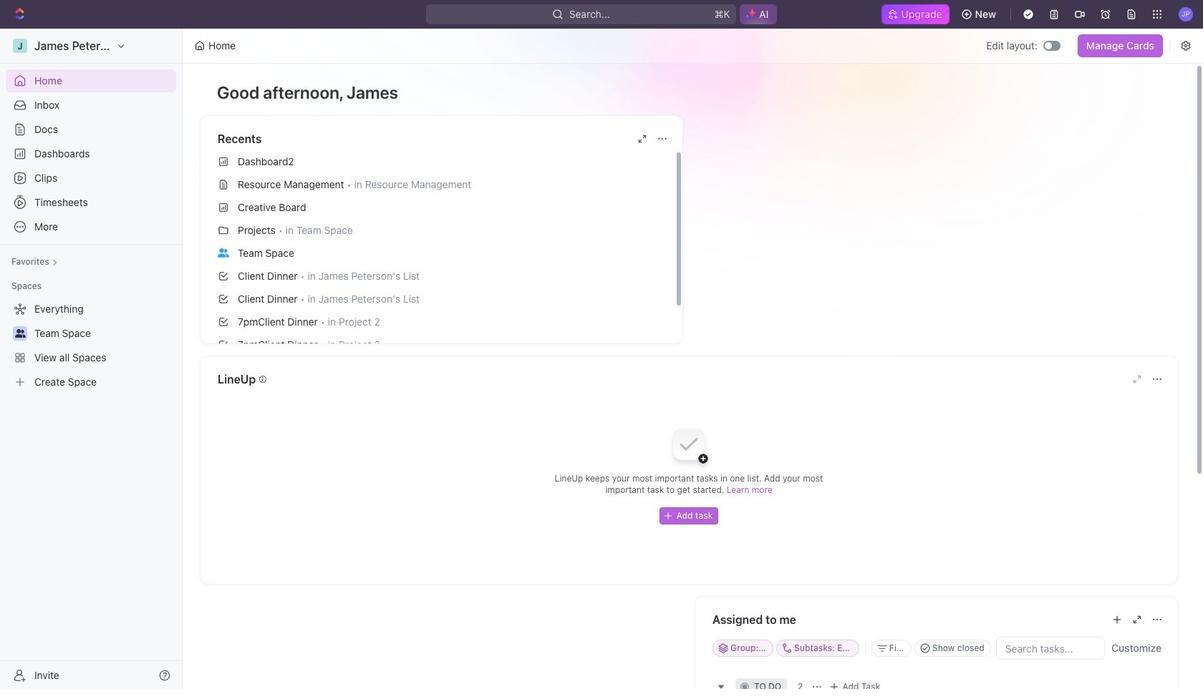 Task type: describe. For each thing, give the bounding box(es) containing it.
james peterson's workspace, , element
[[13, 39, 27, 53]]

user group image
[[15, 330, 25, 338]]



Task type: vqa. For each thing, say whether or not it's contained in the screenshot.
leftmost business time image
no



Task type: locate. For each thing, give the bounding box(es) containing it.
tree inside sidebar navigation
[[6, 298, 176, 394]]

tree
[[6, 298, 176, 394]]

Search tasks... text field
[[997, 638, 1105, 660]]

sidebar navigation
[[0, 29, 186, 690]]

user group image
[[218, 248, 229, 258]]



